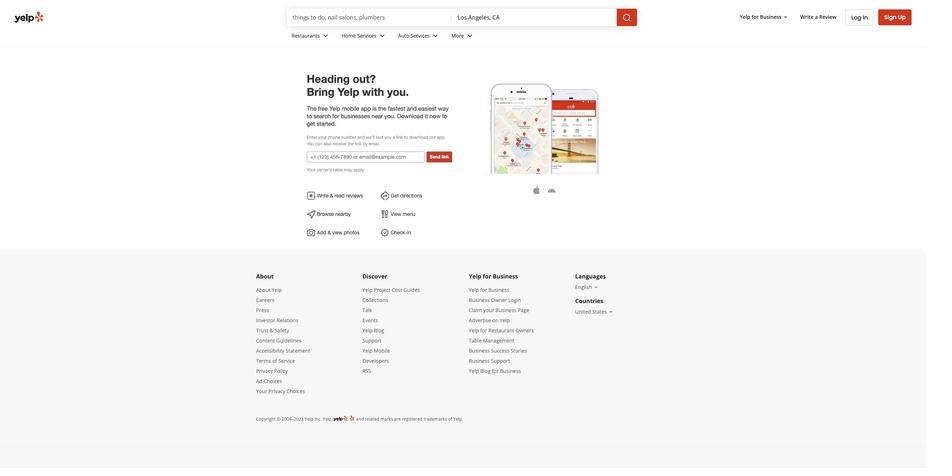 Task type: describe. For each thing, give the bounding box(es) containing it.
0 vertical spatial your
[[307, 168, 316, 173]]

easiest
[[419, 105, 437, 112]]

are
[[394, 416, 401, 422]]

we'll
[[366, 135, 375, 140]]

safety
[[275, 327, 289, 334]]

management
[[483, 337, 515, 344]]

in
[[407, 230, 411, 235]]

enter your phone number and we'll text you a link to download our app. you can also receive the link by email.
[[307, 135, 446, 147]]

developers
[[363, 358, 389, 364]]

yelp project cost guides collections talk events yelp blog support yelp mobile developers rss
[[363, 287, 420, 375]]

0 vertical spatial link
[[396, 135, 403, 140]]

policy
[[274, 368, 288, 375]]

claim your business page link
[[469, 307, 529, 314]]

2 horizontal spatial to
[[442, 113, 447, 119]]

0 horizontal spatial to
[[307, 113, 312, 119]]

about yelp link
[[256, 287, 282, 294]]

about for about
[[256, 273, 274, 280]]

24 chevron down v2 image for auto services
[[431, 31, 440, 40]]

yelp inside the free yelp mobile app is the fastest and easiest way to search for businesses near you. download it now to get started.
[[330, 105, 340, 112]]

english button
[[575, 284, 599, 291]]

events
[[363, 317, 378, 324]]

developers link
[[363, 358, 389, 364]]

advertise on yelp link
[[469, 317, 510, 324]]

in
[[863, 13, 868, 22]]

yelp for business business owner login claim your business page advertise on yelp yelp for restaurant owners table management business success stories business support yelp blog for business
[[469, 287, 534, 375]]

business down 'table'
[[469, 347, 490, 354]]

the inside the free yelp mobile app is the fastest and easiest way to search for businesses near you. download it now to get started.
[[378, 105, 387, 112]]

business up yelp blog for business link
[[469, 358, 490, 364]]

business owner login link
[[469, 297, 521, 304]]

business up yelp for business "link"
[[493, 273, 518, 280]]

privacy policy link
[[256, 368, 288, 375]]

send link button
[[427, 152, 452, 163]]

phone
[[328, 135, 340, 140]]

our
[[430, 135, 436, 140]]

write for write a review
[[801, 13, 814, 20]]

by
[[363, 141, 368, 147]]

for up the business owner login link
[[480, 287, 487, 294]]

yelp project cost guides link
[[363, 287, 420, 294]]

content guidelines link
[[256, 337, 301, 344]]

get directions
[[389, 193, 423, 199]]

view menu
[[389, 211, 416, 217]]

yelp logo image
[[334, 415, 347, 422]]

claim
[[469, 307, 482, 314]]

services for home services
[[357, 32, 377, 39]]

,
[[347, 416, 350, 422]]

page
[[518, 307, 529, 314]]

investor relations link
[[256, 317, 299, 324]]

auto services
[[398, 32, 430, 39]]

& for write
[[330, 193, 333, 199]]

24 chevron down v2 image for more
[[466, 31, 474, 40]]

a inside enter your phone number and we'll text you a link to download our app. you can also receive the link by email.
[[393, 135, 395, 140]]

more link
[[446, 26, 480, 47]]

yelp burst image
[[350, 415, 355, 422]]

24 chevron down v2 image for home services
[[378, 31, 387, 40]]

trademarks
[[424, 416, 447, 422]]

talk
[[363, 307, 372, 314]]

you. inside heading out? bring yelp with you.
[[387, 85, 409, 98]]

out?
[[353, 72, 376, 85]]

view
[[391, 211, 401, 217]]

your carrier's rates may apply
[[307, 168, 364, 173]]

business categories element
[[286, 26, 912, 47]]

about for about yelp careers press investor relations trust & safety content guidelines accessibility statement terms of service privacy policy ad choices your privacy choices
[[256, 287, 270, 294]]

your inside enter your phone number and we'll text you a link to download our app. you can also receive the link by email.
[[318, 135, 327, 140]]

blog inside yelp for business business owner login claim your business page advertise on yelp yelp for restaurant owners table management business success stories business support yelp blog for business
[[480, 368, 491, 375]]

may
[[344, 168, 352, 173]]

and related marks are registered trademarks of yelp.
[[355, 416, 463, 422]]

to inside enter your phone number and we'll text you a link to download our app. you can also receive the link by email.
[[404, 135, 408, 140]]

success
[[491, 347, 510, 354]]

collections link
[[363, 297, 388, 304]]

16 chevron down v2 image
[[783, 14, 789, 20]]

rss link
[[363, 368, 371, 375]]

1 vertical spatial yelp for business
[[469, 273, 518, 280]]

rss
[[363, 368, 371, 375]]

app.
[[437, 135, 446, 140]]

for up yelp for business "link"
[[483, 273, 491, 280]]

mobile
[[342, 105, 359, 112]]

get
[[307, 121, 315, 127]]

accessibility
[[256, 347, 285, 354]]

add
[[317, 230, 326, 235]]

for down advertise
[[480, 327, 487, 334]]

1 horizontal spatial of
[[448, 416, 452, 422]]

fastest
[[388, 105, 406, 112]]

write for write & read reviews
[[317, 193, 329, 199]]

view
[[332, 230, 343, 235]]

home services
[[342, 32, 377, 39]]

home services link
[[336, 26, 392, 47]]

number
[[341, 135, 356, 140]]

events link
[[363, 317, 378, 324]]

yelp inside button
[[740, 13, 751, 20]]

sign up link
[[879, 9, 912, 25]]

more
[[452, 32, 464, 39]]

restaurants link
[[286, 26, 336, 47]]

united states button
[[575, 308, 614, 315]]

advertise
[[469, 317, 491, 324]]

24 chevron down v2 image for restaurants
[[321, 31, 330, 40]]

none field near
[[458, 13, 611, 21]]

you. inside the free yelp mobile app is the fastest and easiest way to search for businesses near you. download it now to get started.
[[385, 113, 396, 119]]

collections
[[363, 297, 388, 304]]

& inside about yelp careers press investor relations trust & safety content guidelines accessibility statement terms of service privacy policy ad choices your privacy choices
[[270, 327, 273, 334]]

2004–2023
[[282, 416, 304, 422]]

the free yelp mobile app is the fastest and easiest way to search for businesses near you. download it now to get started.
[[307, 105, 449, 127]]

app
[[361, 105, 371, 112]]

log in link
[[846, 9, 874, 25]]

you
[[307, 141, 314, 147]]

blog inside the yelp project cost guides collections talk events yelp blog support yelp mobile developers rss
[[374, 327, 384, 334]]

and inside the free yelp mobile app is the fastest and easiest way to search for businesses near you. download it now to get started.
[[407, 105, 417, 112]]

search image
[[623, 13, 631, 22]]

restaurants
[[292, 32, 320, 39]]

apply
[[354, 168, 364, 173]]

yelp inside heading out? bring yelp with you.
[[338, 85, 359, 98]]

auto
[[398, 32, 409, 39]]

press link
[[256, 307, 269, 314]]

write a review
[[801, 13, 837, 20]]

1 vertical spatial privacy
[[269, 388, 285, 395]]

business up claim
[[469, 297, 490, 304]]



Task type: locate. For each thing, give the bounding box(es) containing it.
countries
[[575, 297, 604, 305]]

and up by
[[358, 135, 365, 140]]

1 horizontal spatial support
[[491, 358, 510, 364]]

of up privacy policy "link"
[[272, 358, 277, 364]]

0 horizontal spatial none field
[[293, 13, 446, 21]]

1 horizontal spatial 24 chevron down v2 image
[[466, 31, 474, 40]]

yelp for business inside button
[[740, 13, 782, 20]]

for inside the free yelp mobile app is the fastest and easiest way to search for businesses near you. download it now to get started.
[[333, 113, 339, 119]]

2 vertical spatial link
[[442, 154, 449, 160]]

yelp for restaurant owners link
[[469, 327, 534, 334]]

business down stories
[[500, 368, 521, 375]]

1 horizontal spatial blog
[[480, 368, 491, 375]]

to left download
[[404, 135, 408, 140]]

and inside enter your phone number and we'll text you a link to download our app. you can also receive the link by email.
[[358, 135, 365, 140]]

1 horizontal spatial 24 chevron down v2 image
[[378, 31, 387, 40]]

yelp inside about yelp careers press investor relations trust & safety content guidelines accessibility statement terms of service privacy policy ad choices your privacy choices
[[272, 287, 282, 294]]

1 vertical spatial 16 chevron down v2 image
[[608, 309, 614, 315]]

email.
[[369, 141, 380, 147]]

send
[[430, 154, 441, 160]]

0 horizontal spatial 24 chevron down v2 image
[[431, 31, 440, 40]]

your inside yelp for business business owner login claim your business page advertise on yelp yelp for restaurant owners table management business success stories business support yelp blog for business
[[484, 307, 494, 314]]

1 horizontal spatial 16 chevron down v2 image
[[608, 309, 614, 315]]

enter
[[307, 135, 317, 140]]

1 horizontal spatial your
[[307, 168, 316, 173]]

link
[[396, 135, 403, 140], [355, 141, 362, 147], [442, 154, 449, 160]]

a left review
[[815, 13, 818, 20]]

business up owner
[[489, 287, 509, 294]]

for down business support link
[[492, 368, 499, 375]]

2 horizontal spatial link
[[442, 154, 449, 160]]

press
[[256, 307, 269, 314]]

0 vertical spatial &
[[330, 193, 333, 199]]

privacy down ad choices link
[[269, 388, 285, 395]]

support down success
[[491, 358, 510, 364]]

of inside about yelp careers press investor relations trust & safety content guidelines accessibility statement terms of service privacy policy ad choices your privacy choices
[[272, 358, 277, 364]]

browse
[[317, 211, 334, 217]]

1 vertical spatial you.
[[385, 113, 396, 119]]

and up download
[[407, 105, 417, 112]]

you. up fastest
[[387, 85, 409, 98]]

0 vertical spatial of
[[272, 358, 277, 364]]

yelp for business link
[[469, 287, 509, 294]]

terms
[[256, 358, 271, 364]]

0 vertical spatial the
[[378, 105, 387, 112]]

careers
[[256, 297, 274, 304]]

2 24 chevron down v2 image from the left
[[378, 31, 387, 40]]

states
[[593, 308, 607, 315]]

1 vertical spatial support
[[491, 358, 510, 364]]

0 horizontal spatial services
[[357, 32, 377, 39]]

blog up support link on the bottom
[[374, 327, 384, 334]]

services
[[357, 32, 377, 39], [411, 32, 430, 39]]

+1 (123) 456-7890 or email@example.com text field
[[307, 152, 425, 163]]

0 vertical spatial and
[[407, 105, 417, 112]]

can
[[315, 141, 322, 147]]

business down owner
[[496, 307, 517, 314]]

1 vertical spatial about
[[256, 287, 270, 294]]

0 vertical spatial privacy
[[256, 368, 273, 375]]

services for auto services
[[411, 32, 430, 39]]

Find text field
[[293, 13, 446, 21]]

1 vertical spatial a
[[393, 135, 395, 140]]

write
[[801, 13, 814, 20], [317, 193, 329, 199]]

choices down privacy policy "link"
[[264, 378, 282, 385]]

services right the auto
[[411, 32, 430, 39]]

about inside about yelp careers press investor relations trust & safety content guidelines accessibility statement terms of service privacy policy ad choices your privacy choices
[[256, 287, 270, 294]]

link right you
[[396, 135, 403, 140]]

& right add
[[328, 230, 331, 235]]

your left carrier's
[[307, 168, 316, 173]]

choices down policy
[[287, 388, 305, 395]]

is
[[373, 105, 377, 112]]

2 services from the left
[[411, 32, 430, 39]]

link left by
[[355, 141, 362, 147]]

table management link
[[469, 337, 515, 344]]

0 horizontal spatial 16 chevron down v2 image
[[594, 284, 599, 290]]

1 horizontal spatial choices
[[287, 388, 305, 395]]

24 chevron down v2 image inside auto services link
[[431, 31, 440, 40]]

download
[[397, 113, 423, 119]]

1 horizontal spatial link
[[396, 135, 403, 140]]

for up the started.
[[333, 113, 339, 119]]

yelp,
[[323, 416, 333, 422]]

the inside enter your phone number and we'll text you a link to download our app. you can also receive the link by email.
[[348, 141, 354, 147]]

yelp for business button
[[737, 10, 792, 23]]

it
[[425, 113, 428, 119]]

of left yelp.
[[448, 416, 452, 422]]

your down ad
[[256, 388, 267, 395]]

1 vertical spatial and
[[358, 135, 365, 140]]

ad choices link
[[256, 378, 282, 385]]

receive
[[333, 141, 347, 147]]

auto services link
[[392, 26, 446, 47]]

write left review
[[801, 13, 814, 20]]

0 vertical spatial blog
[[374, 327, 384, 334]]

for inside button
[[752, 13, 759, 20]]

your up the advertise on yelp link
[[484, 307, 494, 314]]

0 vertical spatial your
[[318, 135, 327, 140]]

accessibility statement link
[[256, 347, 310, 354]]

16 chevron down v2 image inside english popup button
[[594, 284, 599, 290]]

privacy
[[256, 368, 273, 375], [269, 388, 285, 395]]

log in
[[852, 13, 868, 22]]

1 vertical spatial write
[[317, 193, 329, 199]]

nearby
[[335, 211, 351, 217]]

you. down fastest
[[385, 113, 396, 119]]

2 none field from the left
[[458, 13, 611, 21]]

1 horizontal spatial yelp for business
[[740, 13, 782, 20]]

support inside yelp for business business owner login claim your business page advertise on yelp yelp for restaurant owners table management business success stories business support yelp blog for business
[[491, 358, 510, 364]]

0 horizontal spatial 24 chevron down v2 image
[[321, 31, 330, 40]]

None search field
[[287, 9, 639, 26]]

privacy down terms
[[256, 368, 273, 375]]

and right yelp burst image
[[356, 416, 364, 422]]

none field the "find"
[[293, 13, 446, 21]]

table
[[469, 337, 482, 344]]

1 vertical spatial blog
[[480, 368, 491, 375]]

24 chevron down v2 image inside home services link
[[378, 31, 387, 40]]

1 about from the top
[[256, 273, 274, 280]]

1 horizontal spatial write
[[801, 13, 814, 20]]

search
[[314, 113, 331, 119]]

a right you
[[393, 135, 395, 140]]

stories
[[511, 347, 527, 354]]

24 chevron down v2 image
[[431, 31, 440, 40], [466, 31, 474, 40]]

yelp blog link
[[363, 327, 384, 334]]

write a review link
[[798, 10, 840, 23]]

about up careers
[[256, 287, 270, 294]]

read
[[335, 193, 345, 199]]

1 vertical spatial &
[[328, 230, 331, 235]]

16 chevron down v2 image for languages
[[594, 284, 599, 290]]

yelp for business left 16 chevron down v2 icon
[[740, 13, 782, 20]]

1 vertical spatial your
[[484, 307, 494, 314]]

languages
[[575, 273, 606, 280]]

0 horizontal spatial of
[[272, 358, 277, 364]]

1 vertical spatial the
[[348, 141, 354, 147]]

to down way
[[442, 113, 447, 119]]

investor
[[256, 317, 275, 324]]

send link
[[430, 154, 449, 160]]

0 vertical spatial yelp for business
[[740, 13, 782, 20]]

owner
[[491, 297, 507, 304]]

1 horizontal spatial services
[[411, 32, 430, 39]]

business left 16 chevron down v2 icon
[[760, 13, 782, 20]]

0 vertical spatial 16 chevron down v2 image
[[594, 284, 599, 290]]

discover
[[363, 273, 387, 280]]

relations
[[277, 317, 299, 324]]

0 horizontal spatial a
[[393, 135, 395, 140]]

support down yelp blog link
[[363, 337, 382, 344]]

& right trust
[[270, 327, 273, 334]]

1 services from the left
[[357, 32, 377, 39]]

None field
[[293, 13, 446, 21], [458, 13, 611, 21]]

0 horizontal spatial your
[[318, 135, 327, 140]]

2 vertical spatial and
[[356, 416, 364, 422]]

2 about from the top
[[256, 287, 270, 294]]

also
[[324, 141, 332, 147]]

for left 16 chevron down v2 icon
[[752, 13, 759, 20]]

0 horizontal spatial blog
[[374, 327, 384, 334]]

1 vertical spatial your
[[256, 388, 267, 395]]

0 horizontal spatial write
[[317, 193, 329, 199]]

yelp mobile link
[[363, 347, 390, 354]]

1 horizontal spatial none field
[[458, 13, 611, 21]]

guidelines
[[276, 337, 301, 344]]

home
[[342, 32, 356, 39]]

24 chevron down v2 image right restaurants
[[321, 31, 330, 40]]

blog down business support link
[[480, 368, 491, 375]]

0 vertical spatial you.
[[387, 85, 409, 98]]

2 vertical spatial &
[[270, 327, 273, 334]]

rates
[[333, 168, 343, 173]]

1 24 chevron down v2 image from the left
[[321, 31, 330, 40]]

english
[[575, 284, 592, 291]]

text
[[376, 135, 383, 140]]

24 chevron down v2 image left the auto
[[378, 31, 387, 40]]

0 vertical spatial about
[[256, 273, 274, 280]]

24 chevron down v2 image inside 'more' link
[[466, 31, 474, 40]]

reviews
[[346, 193, 363, 199]]

0 vertical spatial support
[[363, 337, 382, 344]]

16 chevron down v2 image for countries
[[608, 309, 614, 315]]

0 horizontal spatial choices
[[264, 378, 282, 385]]

24 chevron down v2 image right auto services
[[431, 31, 440, 40]]

1 24 chevron down v2 image from the left
[[431, 31, 440, 40]]

& left read
[[330, 193, 333, 199]]

16 chevron down v2 image
[[594, 284, 599, 290], [608, 309, 614, 315]]

business support link
[[469, 358, 510, 364]]

owners
[[516, 327, 534, 334]]

1 horizontal spatial your
[[484, 307, 494, 314]]

for
[[752, 13, 759, 20], [333, 113, 339, 119], [483, 273, 491, 280], [480, 287, 487, 294], [480, 327, 487, 334], [492, 368, 499, 375]]

1 vertical spatial link
[[355, 141, 362, 147]]

2 24 chevron down v2 image from the left
[[466, 31, 474, 40]]

heading out? bring yelp with you.
[[307, 72, 409, 98]]

businesses
[[341, 113, 370, 119]]

to up get
[[307, 113, 312, 119]]

0 vertical spatial write
[[801, 13, 814, 20]]

business success stories link
[[469, 347, 527, 354]]

yelp for business up yelp for business "link"
[[469, 273, 518, 280]]

your
[[318, 135, 327, 140], [484, 307, 494, 314]]

your up can
[[318, 135, 327, 140]]

about yelp careers press investor relations trust & safety content guidelines accessibility statement terms of service privacy policy ad choices your privacy choices
[[256, 287, 310, 395]]

Near text field
[[458, 13, 611, 21]]

write inside write a review link
[[801, 13, 814, 20]]

0 horizontal spatial support
[[363, 337, 382, 344]]

24 chevron down v2 image
[[321, 31, 330, 40], [378, 31, 387, 40]]

yelp blog for business link
[[469, 368, 521, 375]]

yelp for business
[[740, 13, 782, 20], [469, 273, 518, 280]]

link right send
[[442, 154, 449, 160]]

0 vertical spatial a
[[815, 13, 818, 20]]

0 vertical spatial choices
[[264, 378, 282, 385]]

browse nearby
[[316, 211, 351, 217]]

carrier's
[[317, 168, 332, 173]]

a
[[815, 13, 818, 20], [393, 135, 395, 140]]

check-
[[391, 230, 407, 235]]

your inside about yelp careers press investor relations trust & safety content guidelines accessibility statement terms of service privacy policy ad choices your privacy choices
[[256, 388, 267, 395]]

services right home
[[357, 32, 377, 39]]

0 horizontal spatial link
[[355, 141, 362, 147]]

1 horizontal spatial to
[[404, 135, 408, 140]]

write left read
[[317, 193, 329, 199]]

project
[[374, 287, 391, 294]]

the down number
[[348, 141, 354, 147]]

1 horizontal spatial the
[[378, 105, 387, 112]]

& for add
[[328, 230, 331, 235]]

0 horizontal spatial the
[[348, 141, 354, 147]]

content
[[256, 337, 275, 344]]

1 horizontal spatial a
[[815, 13, 818, 20]]

0 horizontal spatial yelp for business
[[469, 273, 518, 280]]

on
[[492, 317, 499, 324]]

mobile
[[374, 347, 390, 354]]

united states
[[575, 308, 607, 315]]

the right is
[[378, 105, 387, 112]]

and
[[407, 105, 417, 112], [358, 135, 365, 140], [356, 416, 364, 422]]

about up about yelp 'link'
[[256, 273, 274, 280]]

16 chevron down v2 image inside 'united states' popup button
[[608, 309, 614, 315]]

sign up
[[885, 13, 906, 21]]

16 chevron down v2 image right states
[[608, 309, 614, 315]]

support inside the yelp project cost guides collections talk events yelp blog support yelp mobile developers rss
[[363, 337, 382, 344]]

you
[[385, 135, 392, 140]]

link inside "button"
[[442, 154, 449, 160]]

1 none field from the left
[[293, 13, 446, 21]]

service
[[278, 358, 295, 364]]

download
[[409, 135, 428, 140]]

directions
[[400, 193, 423, 199]]

24 chevron down v2 image right "more"
[[466, 31, 474, 40]]

1 vertical spatial choices
[[287, 388, 305, 395]]

1 vertical spatial of
[[448, 416, 452, 422]]

statement
[[286, 347, 310, 354]]

0 horizontal spatial your
[[256, 388, 267, 395]]

copyright © 2004–2023 yelp inc. yelp,
[[256, 416, 333, 422]]

your privacy choices link
[[256, 388, 305, 395]]

24 chevron down v2 image inside restaurants link
[[321, 31, 330, 40]]

business inside button
[[760, 13, 782, 20]]

careers link
[[256, 297, 274, 304]]

16 chevron down v2 image down languages
[[594, 284, 599, 290]]



Task type: vqa. For each thing, say whether or not it's contained in the screenshot.
bottom Yelp for Business
yes



